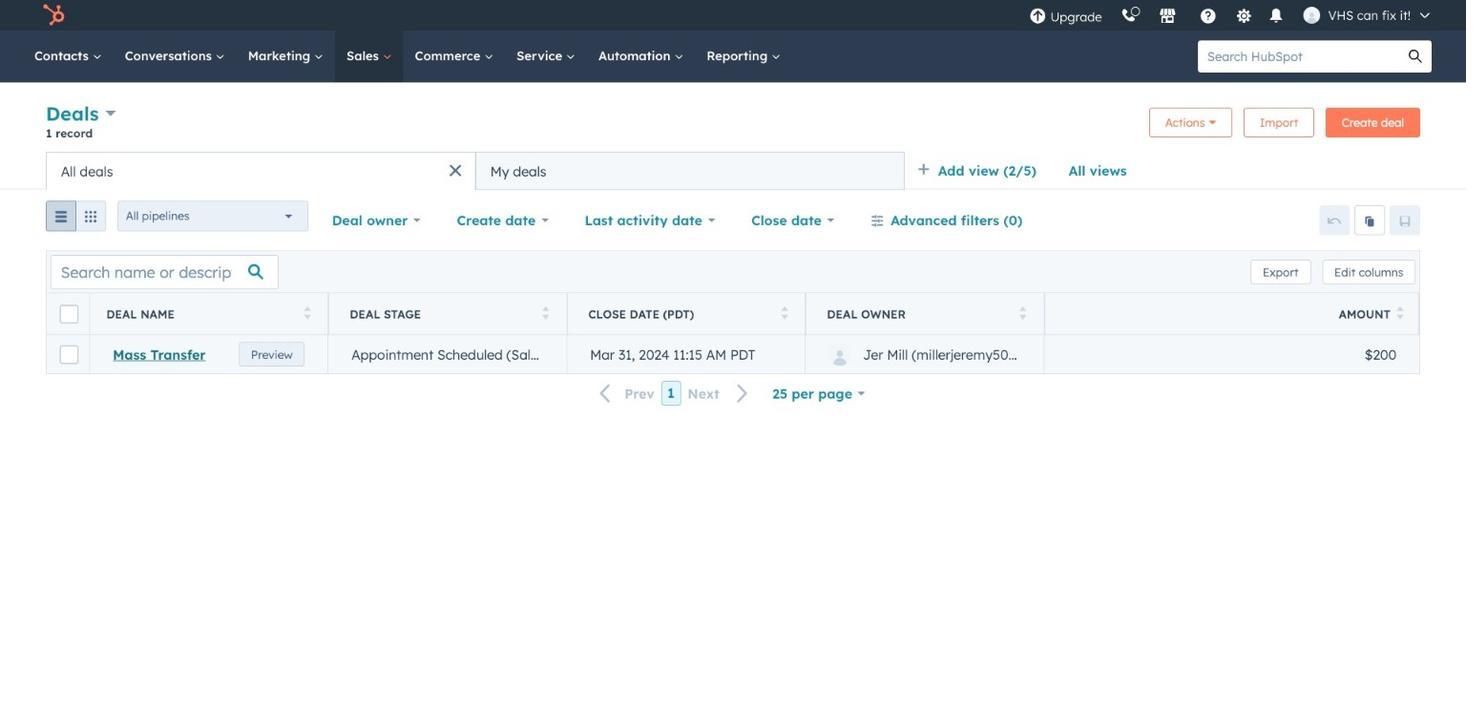 Task type: describe. For each thing, give the bounding box(es) containing it.
2 press to sort. image from the left
[[781, 306, 788, 320]]

1 press to sort. image from the left
[[304, 306, 311, 320]]

press to sort. image for 4th press to sort. element from the left
[[1020, 306, 1027, 320]]

4 press to sort. element from the left
[[1020, 306, 1027, 323]]

pagination navigation
[[589, 381, 760, 407]]

jacob simon image
[[1304, 7, 1321, 24]]

3 press to sort. element from the left
[[781, 306, 788, 323]]

5 press to sort. element from the left
[[1396, 306, 1404, 323]]



Task type: vqa. For each thing, say whether or not it's contained in the screenshot.
search name or description SEARCH BOX
yes



Task type: locate. For each thing, give the bounding box(es) containing it.
2 press to sort. image from the left
[[1020, 306, 1027, 320]]

banner
[[46, 99, 1420, 152]]

0 horizontal spatial press to sort. image
[[304, 306, 311, 320]]

1 press to sort. element from the left
[[304, 306, 311, 323]]

Search name or description search field
[[50, 255, 278, 289]]

group
[[46, 201, 106, 239]]

press to sort. image for fourth press to sort. element from right
[[543, 306, 550, 320]]

1 press to sort. image from the left
[[543, 306, 550, 320]]

press to sort. image for fifth press to sort. element from the left
[[1396, 306, 1404, 320]]

Search HubSpot search field
[[1198, 40, 1399, 73]]

press to sort. image
[[543, 306, 550, 320], [1020, 306, 1027, 320], [1396, 306, 1404, 320]]

3 press to sort. image from the left
[[1396, 306, 1404, 320]]

marketplaces image
[[1159, 9, 1177, 26]]

press to sort. image
[[304, 306, 311, 320], [781, 306, 788, 320]]

2 horizontal spatial press to sort. image
[[1396, 306, 1404, 320]]

1 horizontal spatial press to sort. image
[[1020, 306, 1027, 320]]

0 horizontal spatial press to sort. image
[[543, 306, 550, 320]]

menu
[[1020, 0, 1443, 31]]

1 horizontal spatial press to sort. image
[[781, 306, 788, 320]]

2 press to sort. element from the left
[[543, 306, 550, 323]]

press to sort. element
[[304, 306, 311, 323], [543, 306, 550, 323], [781, 306, 788, 323], [1020, 306, 1027, 323], [1396, 306, 1404, 323]]



